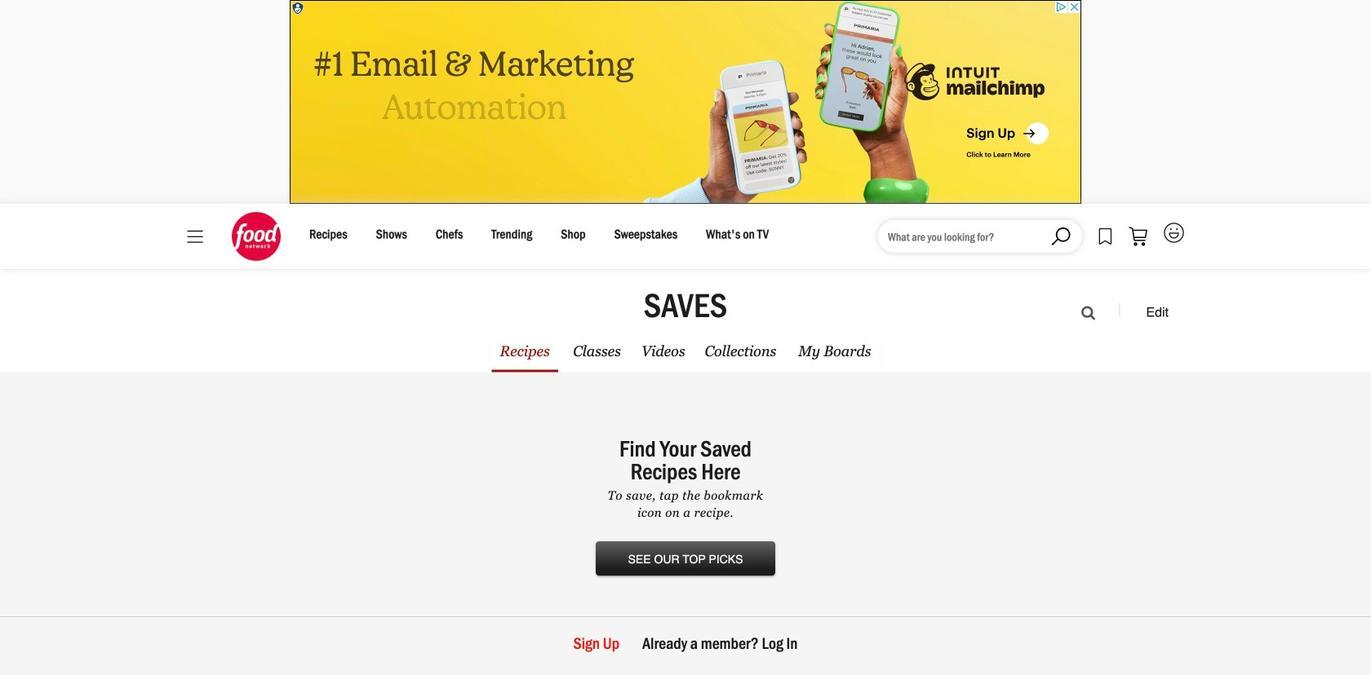 Task type: vqa. For each thing, say whether or not it's contained in the screenshot.
Awaken Your Taste Buds with These Brunch Dishes image
no



Task type: locate. For each thing, give the bounding box(es) containing it.
saves image
[[1099, 228, 1113, 246]]

user profile menu image
[[1164, 223, 1185, 243]]

site search input text field
[[878, 220, 1083, 253]]

advertisement element
[[290, 0, 1082, 204]]



Task type: describe. For each thing, give the bounding box(es) containing it.
main menu image
[[187, 230, 203, 243]]

shopping list image
[[1129, 227, 1148, 247]]

submit site search image
[[1052, 227, 1071, 246]]

go to home page image
[[232, 212, 281, 261]]



